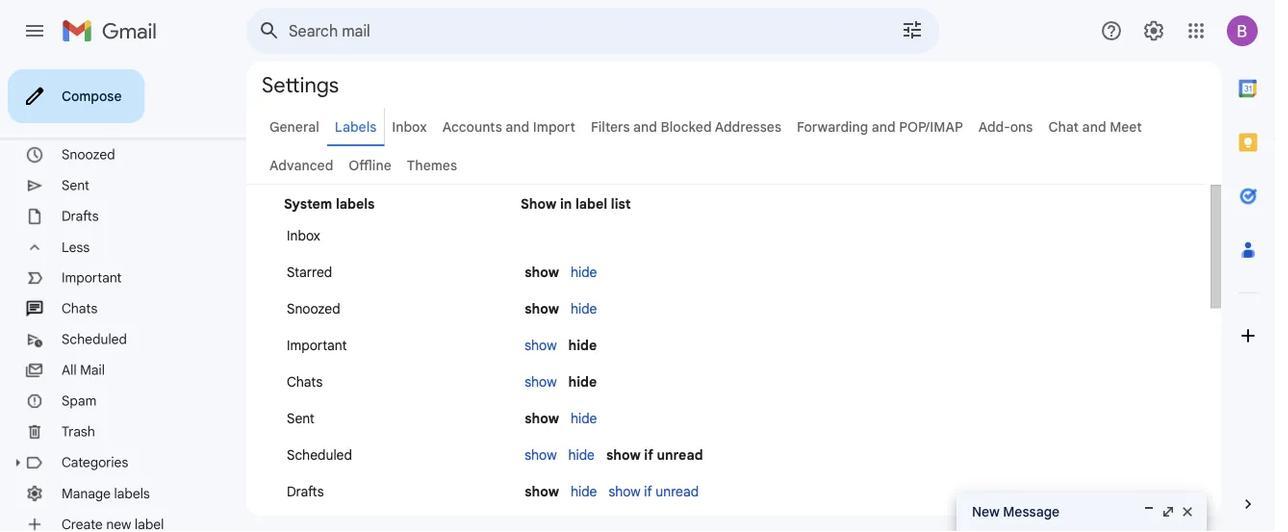 Task type: locate. For each thing, give the bounding box(es) containing it.
general
[[270, 118, 319, 135]]

chat
[[1049, 118, 1079, 135]]

manage labels link
[[62, 485, 150, 502]]

2 if from the top
[[644, 483, 652, 500]]

show in label list
[[521, 195, 631, 212]]

labels down offline link
[[336, 195, 375, 212]]

0 horizontal spatial sent
[[62, 177, 89, 194]]

1 vertical spatial sent
[[287, 410, 315, 427]]

show link
[[525, 337, 557, 354], [525, 374, 557, 390], [525, 447, 557, 464]]

forwarding
[[797, 118, 869, 135]]

1 horizontal spatial labels
[[336, 195, 375, 212]]

sent link
[[62, 177, 89, 194]]

0 vertical spatial snoozed
[[62, 146, 115, 163]]

0 vertical spatial if
[[644, 447, 653, 464]]

labels right manage
[[114, 485, 150, 502]]

hide for scheduled
[[568, 447, 595, 464]]

spam
[[62, 393, 97, 410]]

0 vertical spatial chats
[[62, 300, 98, 317]]

inbox down the system
[[287, 227, 320, 244]]

None search field
[[246, 8, 940, 54]]

0 vertical spatial scheduled
[[62, 331, 127, 348]]

drafts
[[62, 208, 99, 225], [287, 483, 324, 500]]

1 horizontal spatial inbox
[[392, 118, 427, 135]]

blocked
[[661, 118, 712, 135]]

compose button
[[8, 69, 145, 123]]

add-
[[979, 118, 1011, 135]]

0 horizontal spatial important
[[62, 270, 122, 286]]

1 if from the top
[[644, 447, 653, 464]]

3 and from the left
[[872, 118, 896, 135]]

and for forwarding
[[872, 118, 896, 135]]

important inside navigation
[[62, 270, 122, 286]]

in
[[560, 195, 572, 212]]

1 vertical spatial scheduled
[[287, 447, 352, 464]]

themes
[[407, 157, 457, 174]]

hide link for snoozed
[[571, 300, 597, 317]]

and right the filters
[[634, 118, 658, 135]]

accounts and import
[[443, 118, 576, 135]]

tab list
[[1222, 62, 1276, 462]]

forwarding and pop/imap link
[[797, 118, 963, 135]]

0 vertical spatial unread
[[657, 447, 703, 464]]

hide for snoozed
[[571, 300, 597, 317]]

less
[[62, 239, 90, 256]]

4 and from the left
[[1083, 118, 1107, 135]]

all mail
[[62, 362, 105, 379]]

spam link
[[62, 393, 97, 410]]

hide link for scheduled
[[568, 447, 595, 464]]

inbox link
[[392, 118, 427, 135]]

inbox up themes link
[[392, 118, 427, 135]]

0 horizontal spatial snoozed
[[62, 146, 115, 163]]

0 vertical spatial sent
[[62, 177, 89, 194]]

if
[[644, 447, 653, 464], [644, 483, 652, 500]]

advanced search options image
[[893, 11, 932, 49]]

themes link
[[407, 157, 457, 174]]

0 vertical spatial important
[[62, 270, 122, 286]]

2 show link from the top
[[525, 374, 557, 390]]

accounts and import link
[[443, 118, 576, 135]]

1 vertical spatial inbox
[[287, 227, 320, 244]]

0 horizontal spatial scheduled
[[62, 331, 127, 348]]

meet
[[1110, 118, 1142, 135]]

settings image
[[1143, 19, 1166, 42]]

new message
[[972, 503, 1060, 520]]

manage
[[62, 485, 111, 502]]

chats inside navigation
[[62, 300, 98, 317]]

offline link
[[349, 157, 392, 174]]

3 show link from the top
[[525, 447, 557, 464]]

show
[[525, 264, 559, 281], [525, 300, 559, 317], [525, 337, 557, 354], [525, 374, 557, 390], [525, 410, 559, 427], [525, 447, 557, 464], [606, 447, 641, 464], [525, 483, 559, 500], [609, 483, 641, 500]]

message
[[1003, 503, 1060, 520]]

navigation containing compose
[[0, 62, 246, 531]]

2 and from the left
[[634, 118, 658, 135]]

0 horizontal spatial labels
[[114, 485, 150, 502]]

1 horizontal spatial snoozed
[[287, 300, 340, 317]]

offline
[[349, 157, 392, 174]]

snoozed
[[62, 146, 115, 163], [287, 300, 340, 317]]

important
[[62, 270, 122, 286], [287, 337, 347, 354]]

and left import
[[506, 118, 530, 135]]

pop out image
[[1161, 504, 1176, 520]]

hide link
[[571, 264, 597, 281], [571, 300, 597, 317], [571, 410, 597, 427], [568, 447, 595, 464], [571, 483, 597, 500]]

settings
[[262, 71, 339, 98]]

hide for drafts
[[571, 483, 597, 500]]

and
[[506, 118, 530, 135], [634, 118, 658, 135], [872, 118, 896, 135], [1083, 118, 1107, 135]]

snoozed down the 'starred'
[[287, 300, 340, 317]]

snoozed up sent link
[[62, 146, 115, 163]]

show if unread link
[[609, 483, 699, 500]]

1 vertical spatial drafts
[[287, 483, 324, 500]]

1 horizontal spatial chats
[[287, 374, 323, 390]]

inbox
[[392, 118, 427, 135], [287, 227, 320, 244]]

manage labels
[[62, 485, 150, 502]]

important link
[[62, 270, 122, 286]]

show if unread
[[606, 447, 703, 464], [609, 483, 699, 500]]

accounts
[[443, 118, 502, 135]]

1 vertical spatial if
[[644, 483, 652, 500]]

unread
[[657, 447, 703, 464], [656, 483, 699, 500]]

chats link
[[62, 300, 98, 317]]

add-ons
[[979, 118, 1033, 135]]

and left the "pop/imap"
[[872, 118, 896, 135]]

navigation
[[0, 62, 246, 531]]

system labels
[[284, 195, 375, 212]]

important down the 'starred'
[[287, 337, 347, 354]]

0 vertical spatial labels
[[336, 195, 375, 212]]

1 horizontal spatial sent
[[287, 410, 315, 427]]

1 vertical spatial labels
[[114, 485, 150, 502]]

1 show link from the top
[[525, 337, 557, 354]]

trash
[[62, 424, 95, 440]]

and for filters
[[634, 118, 658, 135]]

labels
[[336, 195, 375, 212], [114, 485, 150, 502]]

0 horizontal spatial drafts
[[62, 208, 99, 225]]

1 vertical spatial important
[[287, 337, 347, 354]]

show link for scheduled
[[525, 447, 557, 464]]

sent
[[62, 177, 89, 194], [287, 410, 315, 427]]

forwarding and pop/imap
[[797, 118, 963, 135]]

chats
[[62, 300, 98, 317], [287, 374, 323, 390]]

important up chats link
[[62, 270, 122, 286]]

0 horizontal spatial chats
[[62, 300, 98, 317]]

1 and from the left
[[506, 118, 530, 135]]

0 vertical spatial show link
[[525, 337, 557, 354]]

scheduled link
[[62, 331, 127, 348]]

2 vertical spatial show link
[[525, 447, 557, 464]]

and right "chat"
[[1083, 118, 1107, 135]]

hide link for starred
[[571, 264, 597, 281]]

search mail image
[[252, 13, 287, 48]]

labels inside navigation
[[114, 485, 150, 502]]

1 horizontal spatial important
[[287, 337, 347, 354]]

scheduled
[[62, 331, 127, 348], [287, 447, 352, 464]]

mail
[[80, 362, 105, 379]]

hide
[[571, 264, 597, 281], [571, 300, 597, 317], [568, 337, 597, 354], [568, 374, 597, 390], [571, 410, 597, 427], [568, 447, 595, 464], [571, 483, 597, 500]]

advanced link
[[270, 157, 333, 174]]

1 vertical spatial show link
[[525, 374, 557, 390]]

1 horizontal spatial scheduled
[[287, 447, 352, 464]]



Task type: vqa. For each thing, say whether or not it's contained in the screenshot.
Bliss in the the 'Labels' navigation
no



Task type: describe. For each thing, give the bounding box(es) containing it.
drafts link
[[62, 208, 99, 225]]

0 horizontal spatial inbox
[[287, 227, 320, 244]]

1 vertical spatial unread
[[656, 483, 699, 500]]

sent inside navigation
[[62, 177, 89, 194]]

labels for manage labels
[[114, 485, 150, 502]]

import
[[533, 118, 576, 135]]

hide for starred
[[571, 264, 597, 281]]

all mail link
[[62, 362, 105, 379]]

1 vertical spatial snoozed
[[287, 300, 340, 317]]

labels link
[[335, 118, 377, 135]]

trash link
[[62, 424, 95, 440]]

label
[[576, 195, 608, 212]]

and for chat
[[1083, 118, 1107, 135]]

add-ons link
[[979, 118, 1033, 135]]

filters and blocked addresses link
[[591, 118, 782, 135]]

categories
[[62, 454, 128, 471]]

scheduled inside navigation
[[62, 331, 127, 348]]

support image
[[1100, 19, 1123, 42]]

and for accounts
[[506, 118, 530, 135]]

snoozed link
[[62, 146, 115, 163]]

1 horizontal spatial drafts
[[287, 483, 324, 500]]

chat and meet
[[1049, 118, 1142, 135]]

hide link for drafts
[[571, 483, 597, 500]]

show link for chats
[[525, 374, 557, 390]]

show link for important
[[525, 337, 557, 354]]

pop/imap
[[899, 118, 963, 135]]

0 vertical spatial show if unread
[[606, 447, 703, 464]]

list
[[611, 195, 631, 212]]

Search mail text field
[[289, 21, 847, 40]]

minimize image
[[1142, 504, 1157, 520]]

show
[[521, 195, 557, 212]]

general link
[[270, 118, 319, 135]]

labels
[[335, 118, 377, 135]]

close image
[[1180, 504, 1196, 520]]

new
[[972, 503, 1000, 520]]

gmail image
[[62, 12, 167, 50]]

starred
[[287, 264, 332, 281]]

labels for system labels
[[336, 195, 375, 212]]

hide link for sent
[[571, 410, 597, 427]]

filters and blocked addresses
[[591, 118, 782, 135]]

system
[[284, 195, 332, 212]]

compose
[[62, 88, 122, 104]]

1 vertical spatial show if unread
[[609, 483, 699, 500]]

addresses
[[715, 118, 782, 135]]

less button
[[0, 232, 231, 263]]

advanced
[[270, 157, 333, 174]]

0 vertical spatial inbox
[[392, 118, 427, 135]]

chat and meet link
[[1049, 118, 1142, 135]]

main menu image
[[23, 19, 46, 42]]

hide for sent
[[571, 410, 597, 427]]

filters
[[591, 118, 630, 135]]

categories link
[[62, 454, 128, 471]]

1 vertical spatial chats
[[287, 374, 323, 390]]

all
[[62, 362, 77, 379]]

0 vertical spatial drafts
[[62, 208, 99, 225]]

ons
[[1011, 118, 1033, 135]]



